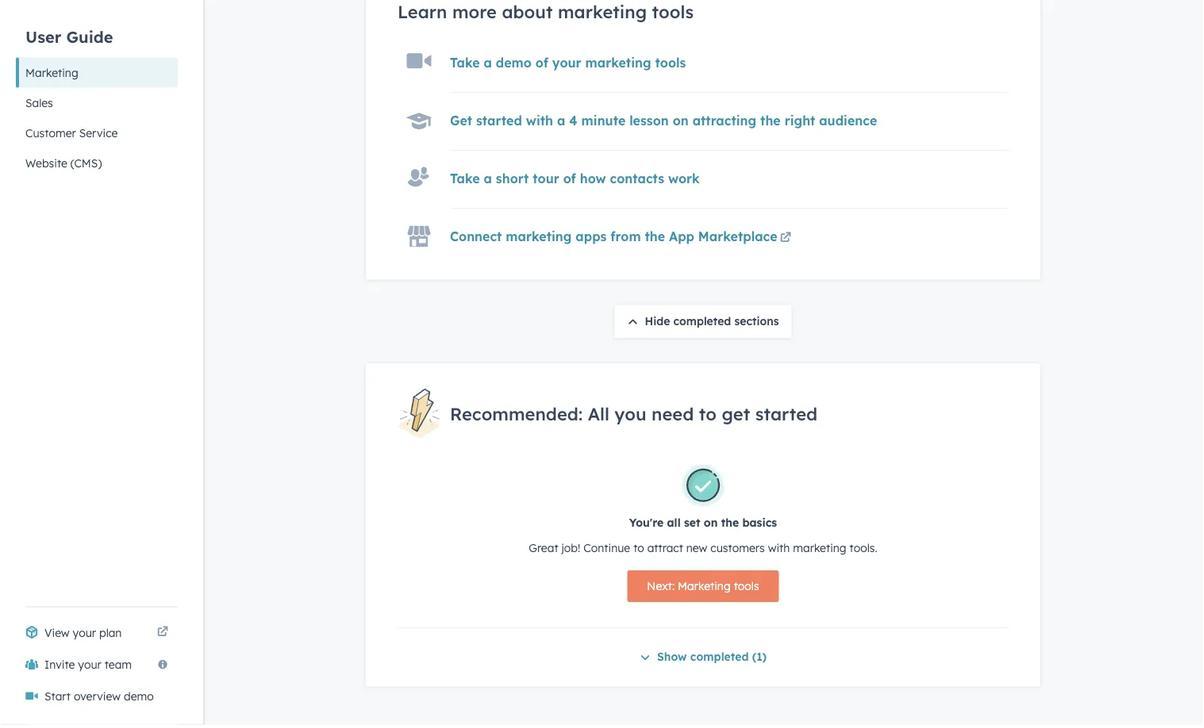 Task type: locate. For each thing, give the bounding box(es) containing it.
1 vertical spatial started
[[756, 403, 818, 425]]

start
[[44, 690, 71, 704]]

get
[[722, 403, 750, 425]]

with
[[526, 113, 553, 129], [768, 542, 790, 556]]

0 vertical spatial demo
[[496, 55, 532, 71]]

need
[[652, 403, 694, 425]]

take left short
[[450, 171, 480, 187]]

1 vertical spatial your
[[73, 626, 96, 640]]

2 link opens in a new window image from the top
[[780, 234, 792, 245]]

lesson
[[630, 113, 669, 129]]

hide completed sections
[[645, 315, 779, 328]]

completed left (1) at bottom right
[[691, 651, 749, 665]]

1 vertical spatial completed
[[691, 651, 749, 665]]

your for plan
[[73, 626, 96, 640]]

view your plan
[[44, 626, 122, 640]]

2 link opens in a new window image from the top
[[157, 628, 168, 639]]

a left 4
[[557, 113, 566, 129]]

1 vertical spatial a
[[557, 113, 566, 129]]

completed
[[674, 315, 731, 328], [691, 651, 749, 665]]

on right set
[[704, 517, 718, 530]]

the left right
[[761, 113, 781, 129]]

plan
[[99, 626, 122, 640]]

start overview demo
[[44, 690, 154, 704]]

0 horizontal spatial of
[[536, 55, 549, 71]]

2 vertical spatial tools
[[734, 580, 759, 594]]

with left 4
[[526, 113, 553, 129]]

hide completed sections button
[[615, 306, 792, 339]]

marketing button
[[16, 58, 178, 88]]

0 vertical spatial marketing
[[25, 66, 78, 80]]

0 vertical spatial completed
[[674, 315, 731, 328]]

right
[[785, 113, 816, 129]]

marketing down great job! continue to attract new customers with marketing tools. at the bottom of the page
[[678, 580, 731, 594]]

demo for a
[[496, 55, 532, 71]]

marketing inside next: marketing tools button
[[678, 580, 731, 594]]

user guide
[[25, 27, 113, 47]]

your inside button
[[78, 658, 101, 672]]

demo down "team"
[[124, 690, 154, 704]]

1 horizontal spatial the
[[721, 517, 739, 530]]

a for demo
[[484, 55, 492, 71]]

marketing inside marketing button
[[25, 66, 78, 80]]

marketing up take a demo of your marketing tools link
[[558, 1, 647, 23]]

0 horizontal spatial with
[[526, 113, 553, 129]]

2 take from the top
[[450, 171, 480, 187]]

link opens in a new window image
[[157, 624, 168, 643], [157, 628, 168, 639]]

1 vertical spatial the
[[645, 229, 665, 245]]

completed for hide
[[674, 315, 731, 328]]

1 vertical spatial tools
[[655, 55, 686, 71]]

customer
[[25, 126, 76, 140]]

demo
[[496, 55, 532, 71], [124, 690, 154, 704]]

1 vertical spatial on
[[704, 517, 718, 530]]

tools
[[652, 1, 694, 23], [655, 55, 686, 71], [734, 580, 759, 594]]

you're all set on the basics
[[629, 517, 777, 530]]

marketing inside connect marketing apps from the app marketplace link
[[506, 229, 572, 245]]

the left app
[[645, 229, 665, 245]]

2 vertical spatial your
[[78, 658, 101, 672]]

attract
[[648, 542, 683, 556]]

1 horizontal spatial demo
[[496, 55, 532, 71]]

all
[[667, 517, 681, 530]]

0 vertical spatial the
[[761, 113, 781, 129]]

new
[[687, 542, 708, 556]]

0 vertical spatial your
[[552, 55, 582, 71]]

your left "team"
[[78, 658, 101, 672]]

demo down 'about'
[[496, 55, 532, 71]]

learn
[[398, 1, 447, 23]]

marketing
[[558, 1, 647, 23], [586, 55, 651, 71], [506, 229, 572, 245], [793, 542, 847, 556]]

0 horizontal spatial the
[[645, 229, 665, 245]]

of down learn more about marketing tools
[[536, 55, 549, 71]]

with down basics at the bottom
[[768, 542, 790, 556]]

1 horizontal spatial marketing
[[678, 580, 731, 594]]

tools inside next: marketing tools button
[[734, 580, 759, 594]]

4
[[569, 113, 578, 129]]

connect marketing apps from the app marketplace
[[450, 229, 778, 245]]

a for short
[[484, 171, 492, 187]]

2 vertical spatial the
[[721, 517, 739, 530]]

started
[[476, 113, 522, 129], [756, 403, 818, 425]]

apps
[[576, 229, 607, 245]]

marketing left tools.
[[793, 542, 847, 556]]

marketing up sales
[[25, 66, 78, 80]]

completed for show
[[691, 651, 749, 665]]

0 vertical spatial on
[[673, 113, 689, 129]]

your down learn more about marketing tools
[[552, 55, 582, 71]]

completed right hide
[[674, 315, 731, 328]]

0 horizontal spatial started
[[476, 113, 522, 129]]

1 vertical spatial take
[[450, 171, 480, 187]]

sales button
[[16, 88, 178, 118]]

(cms)
[[70, 156, 102, 170]]

completed inside button
[[691, 651, 749, 665]]

start overview demo link
[[16, 681, 178, 713]]

to left get
[[699, 403, 717, 425]]

basics
[[743, 517, 777, 530]]

1 take from the top
[[450, 55, 480, 71]]

(1)
[[752, 651, 767, 665]]

the for you're all set on the basics
[[721, 517, 739, 530]]

a left short
[[484, 171, 492, 187]]

take for take a demo of your marketing tools
[[450, 55, 480, 71]]

take down more
[[450, 55, 480, 71]]

a down more
[[484, 55, 492, 71]]

1 horizontal spatial with
[[768, 542, 790, 556]]

to left attract
[[634, 542, 644, 556]]

0 vertical spatial a
[[484, 55, 492, 71]]

link opens in a new window image
[[780, 230, 792, 249], [780, 234, 792, 245]]

1 vertical spatial to
[[634, 542, 644, 556]]

1 horizontal spatial on
[[704, 517, 718, 530]]

on right the lesson
[[673, 113, 689, 129]]

1 vertical spatial of
[[563, 171, 576, 187]]

completed inside button
[[674, 315, 731, 328]]

2 horizontal spatial the
[[761, 113, 781, 129]]

minute
[[582, 113, 626, 129]]

sales
[[25, 96, 53, 110]]

your left plan
[[73, 626, 96, 640]]

the up the customers
[[721, 517, 739, 530]]

website (cms) button
[[16, 148, 178, 179]]

short
[[496, 171, 529, 187]]

learn more about marketing tools
[[398, 1, 694, 23]]

hide
[[645, 315, 670, 328]]

marketing
[[25, 66, 78, 80], [678, 580, 731, 594]]

on
[[673, 113, 689, 129], [704, 517, 718, 530]]

marketing left apps at the top
[[506, 229, 572, 245]]

1 vertical spatial demo
[[124, 690, 154, 704]]

user guide views element
[[16, 0, 178, 179]]

2 vertical spatial a
[[484, 171, 492, 187]]

1 horizontal spatial to
[[699, 403, 717, 425]]

the
[[761, 113, 781, 129], [645, 229, 665, 245], [721, 517, 739, 530]]

0 horizontal spatial demo
[[124, 690, 154, 704]]

marketing up minute
[[586, 55, 651, 71]]

your
[[552, 55, 582, 71], [73, 626, 96, 640], [78, 658, 101, 672]]

of
[[536, 55, 549, 71], [563, 171, 576, 187]]

a
[[484, 55, 492, 71], [557, 113, 566, 129], [484, 171, 492, 187]]

take
[[450, 55, 480, 71], [450, 171, 480, 187]]

from
[[611, 229, 641, 245]]

tour
[[533, 171, 560, 187]]

1 vertical spatial marketing
[[678, 580, 731, 594]]

get started with a 4 minute lesson on attracting the right audience link
[[450, 113, 877, 129]]

take for take a short tour of how contacts work
[[450, 171, 480, 187]]

of left how
[[563, 171, 576, 187]]

0 horizontal spatial marketing
[[25, 66, 78, 80]]

1 link opens in a new window image from the top
[[780, 230, 792, 249]]

the for connect marketing apps from the app marketplace
[[645, 229, 665, 245]]

connect
[[450, 229, 502, 245]]

show completed (1) button
[[640, 648, 767, 669]]

0 vertical spatial take
[[450, 55, 480, 71]]

show completed (1)
[[657, 651, 767, 665]]

0 vertical spatial to
[[699, 403, 717, 425]]

marketplace
[[699, 229, 778, 245]]

app
[[669, 229, 695, 245]]

user
[[25, 27, 61, 47]]

0 horizontal spatial to
[[634, 542, 644, 556]]

to
[[699, 403, 717, 425], [634, 542, 644, 556]]



Task type: describe. For each thing, give the bounding box(es) containing it.
view
[[44, 626, 70, 640]]

sections
[[735, 315, 779, 328]]

view your plan link
[[16, 618, 178, 649]]

next:
[[647, 580, 675, 594]]

more
[[452, 1, 497, 23]]

great
[[529, 542, 559, 556]]

0 vertical spatial started
[[476, 113, 522, 129]]

guide
[[66, 27, 113, 47]]

how
[[580, 171, 606, 187]]

take a short tour of how contacts work
[[450, 171, 700, 187]]

1 vertical spatial with
[[768, 542, 790, 556]]

all
[[588, 403, 610, 425]]

get
[[450, 113, 472, 129]]

set
[[684, 517, 701, 530]]

recommended:
[[450, 403, 583, 425]]

show
[[657, 651, 687, 665]]

continue
[[584, 542, 631, 556]]

your for team
[[78, 658, 101, 672]]

work
[[668, 171, 700, 187]]

website
[[25, 156, 67, 170]]

invite
[[44, 658, 75, 672]]

you're
[[629, 517, 664, 530]]

1 link opens in a new window image from the top
[[157, 624, 168, 643]]

take a short tour of how contacts work link
[[450, 171, 700, 187]]

website (cms)
[[25, 156, 102, 170]]

next: marketing tools
[[647, 580, 759, 594]]

1 horizontal spatial started
[[756, 403, 818, 425]]

connect marketing apps from the app marketplace link
[[450, 229, 794, 249]]

1 horizontal spatial of
[[563, 171, 576, 187]]

0 vertical spatial with
[[526, 113, 553, 129]]

invite your team
[[44, 658, 132, 672]]

take a demo of your marketing tools link
[[450, 55, 686, 71]]

next: marketing tools button
[[627, 571, 779, 603]]

take a demo of your marketing tools
[[450, 55, 686, 71]]

overview
[[74, 690, 121, 704]]

team
[[105, 658, 132, 672]]

get started with a 4 minute lesson on attracting the right audience
[[450, 113, 877, 129]]

you
[[615, 403, 647, 425]]

audience
[[820, 113, 877, 129]]

service
[[79, 126, 118, 140]]

tools.
[[850, 542, 878, 556]]

0 horizontal spatial on
[[673, 113, 689, 129]]

recommended: all you need to get started
[[450, 403, 818, 425]]

job!
[[562, 542, 581, 556]]

attracting
[[693, 113, 757, 129]]

invite your team button
[[16, 649, 178, 681]]

0 vertical spatial tools
[[652, 1, 694, 23]]

0 vertical spatial of
[[536, 55, 549, 71]]

demo for overview
[[124, 690, 154, 704]]

customer service button
[[16, 118, 178, 148]]

customer service
[[25, 126, 118, 140]]

about
[[502, 1, 553, 23]]

customers
[[711, 542, 765, 556]]

great job! continue to attract new customers with marketing tools.
[[529, 542, 878, 556]]

contacts
[[610, 171, 665, 187]]



Task type: vqa. For each thing, say whether or not it's contained in the screenshot.
User
yes



